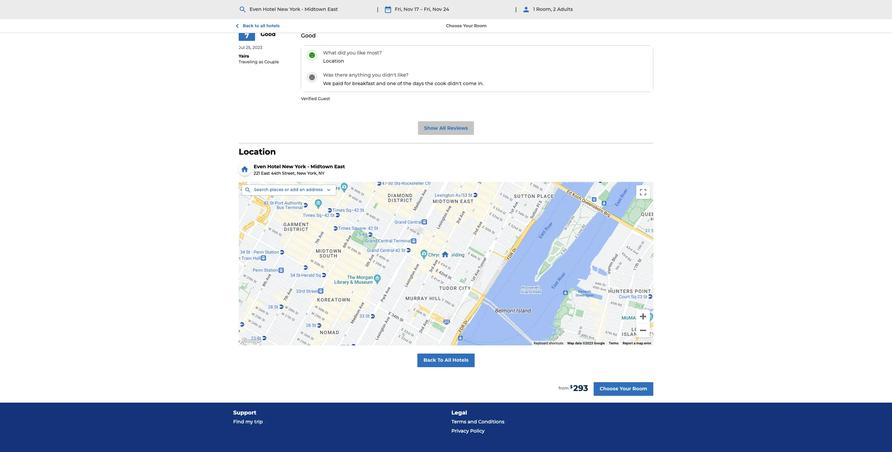 Task type: vqa. For each thing, say whether or not it's contained in the screenshot.
TRIP
yes



Task type: describe. For each thing, give the bounding box(es) containing it.
choose your room button
[[594, 383, 654, 396]]

report a map error link
[[623, 342, 651, 345]]

24
[[443, 6, 449, 12]]

340
[[563, 7, 571, 12]]

tab list containing overview & photos
[[239, 0, 474, 18]]

even for even hotel new york - midtown east
[[250, 6, 262, 12]]

map
[[637, 342, 643, 345]]

support find my trip
[[233, 410, 263, 425]]

overview & photos
[[247, 6, 293, 12]]

$ inside from $ 293
[[570, 385, 573, 390]]

search
[[254, 187, 269, 192]]

hotels
[[266, 23, 280, 28]]

location inside what did you like most? location
[[323, 58, 344, 64]]

293
[[573, 384, 588, 394]]

terms and conditions link
[[452, 418, 659, 427]]

report a map error
[[623, 342, 651, 345]]

keyboard
[[534, 342, 548, 345]]

for
[[344, 80, 351, 87]]

breakfast
[[352, 80, 375, 87]]

hotel for even hotel new york - midtown east 221 east 44th street, new york, ny
[[267, 164, 281, 170]]

legal terms and conditions privacy policy
[[452, 410, 505, 434]]

traveling
[[239, 59, 258, 64]]

keyboard shortcuts button
[[534, 341, 564, 346]]

your inside button
[[620, 386, 631, 392]]

2
[[553, 6, 556, 12]]

add
[[290, 187, 298, 192]]

was there anything you didn't like? we paid for breakfast and one of the days the cook didn't come in.
[[323, 72, 484, 87]]

2 fri, from the left
[[424, 6, 431, 12]]

reviews button
[[410, 0, 446, 18]]

you inside what did you like most? location
[[347, 50, 356, 56]]

data
[[575, 342, 582, 345]]

midtown for even hotel new york - midtown east
[[305, 6, 326, 12]]

most?
[[367, 50, 382, 56]]

was
[[323, 72, 334, 78]]

1
[[533, 6, 535, 12]]

- for even hotel new york - midtown east 221 east 44th street, new york, ny
[[307, 164, 309, 170]]

you inside was there anything you didn't like? we paid for breakfast and one of the days the cook didn't come in.
[[372, 72, 381, 78]]

and inside was there anything you didn't like? we paid for breakfast and one of the days the cook didn't come in.
[[376, 80, 386, 87]]

or
[[285, 187, 289, 192]]

choose your room inside button
[[600, 386, 647, 392]]

rooms
[[310, 6, 327, 12]]

cook
[[435, 80, 446, 87]]

in.
[[478, 80, 484, 87]]

0 horizontal spatial room
[[474, 23, 487, 28]]

1 verified from the top
[[301, 11, 317, 16]]

google image
[[240, 337, 263, 346]]

0 horizontal spatial choose your room
[[446, 23, 487, 28]]

address
[[306, 187, 323, 192]]

2 verified guest from the top
[[301, 96, 330, 101]]

about
[[386, 6, 401, 12]]

shortcuts
[[549, 342, 564, 345]]

map data ©2023 google
[[568, 342, 605, 345]]

all inside back to all hotels link
[[445, 358, 451, 364]]

support
[[233, 410, 256, 416]]

show
[[424, 125, 438, 131]]

photos
[[276, 6, 293, 12]]

new for even hotel new york - midtown east 221 east 44th street, new york, ny
[[282, 164, 293, 170]]

what
[[323, 50, 337, 56]]

anything
[[349, 72, 371, 78]]

jul
[[239, 45, 245, 50]]

44th
[[271, 171, 281, 176]]

ny
[[319, 171, 325, 176]]

–
[[420, 6, 423, 12]]

privacy
[[452, 428, 469, 434]]

even hotel new york - midtown east 221 east 44th street, new york, ny
[[254, 164, 345, 176]]

0 horizontal spatial choose
[[446, 23, 462, 28]]

221
[[254, 171, 260, 176]]

adults
[[557, 6, 573, 12]]

show all reviews
[[424, 125, 468, 131]]

did
[[338, 50, 346, 56]]

one
[[387, 80, 396, 87]]

policy
[[470, 428, 485, 434]]

2 nov from the left
[[433, 6, 442, 12]]

back for back to all hotels
[[424, 358, 436, 364]]

days
[[413, 80, 424, 87]]

| for fri, nov 17 – fri, nov 24
[[377, 6, 379, 13]]

jul 25, 2023
[[239, 45, 262, 50]]

east for even hotel new york - midtown east
[[328, 6, 338, 12]]

about button
[[378, 0, 409, 18]]

privacy policy link
[[452, 427, 659, 436]]

we
[[323, 80, 331, 87]]

hotels
[[453, 358, 469, 364]]

like?
[[398, 72, 409, 78]]

room,
[[536, 6, 552, 12]]

york,
[[307, 171, 318, 176]]

1 verified guest from the top
[[301, 11, 330, 16]]



Task type: locate. For each thing, give the bounding box(es) containing it.
0 horizontal spatial and
[[376, 80, 386, 87]]

0 vertical spatial hotel
[[263, 6, 276, 12]]

come
[[463, 80, 477, 87]]

didn't up one
[[382, 72, 396, 78]]

0 horizontal spatial terms
[[452, 419, 466, 425]]

yaira traveling as couple
[[239, 54, 279, 64]]

1 horizontal spatial fri,
[[424, 6, 431, 12]]

and
[[376, 80, 386, 87], [468, 419, 477, 425]]

0 vertical spatial -
[[302, 6, 303, 12]]

0 horizontal spatial fri,
[[395, 6, 402, 12]]

0 vertical spatial your
[[463, 23, 473, 28]]

terms down legal
[[452, 419, 466, 425]]

0 vertical spatial york
[[290, 6, 300, 12]]

0 vertical spatial choose your room
[[446, 23, 487, 28]]

midtown
[[305, 6, 326, 12], [311, 164, 333, 170]]

0 vertical spatial even
[[250, 6, 262, 12]]

york inside even hotel new york - midtown east 221 east 44th street, new york, ny
[[295, 164, 306, 170]]

0 horizontal spatial good
[[261, 31, 276, 38]]

1 horizontal spatial room
[[633, 386, 647, 392]]

fri, left 17
[[395, 6, 402, 12]]

choose
[[446, 23, 462, 28], [600, 386, 619, 392]]

good down hotels
[[261, 31, 276, 38]]

from
[[559, 386, 569, 391]]

all inside show all reviews button
[[439, 125, 446, 131]]

nov left 17
[[404, 6, 413, 12]]

0 vertical spatial location
[[323, 58, 344, 64]]

like
[[357, 50, 366, 56]]

what did you like most? location
[[323, 50, 382, 64]]

1 vertical spatial even
[[254, 164, 266, 170]]

search places or add an address
[[254, 187, 323, 192]]

1 vertical spatial room
[[633, 386, 647, 392]]

new for even hotel new york - midtown east
[[277, 6, 288, 12]]

1 horizontal spatial -
[[307, 164, 309, 170]]

keyboard shortcuts
[[534, 342, 564, 345]]

even inside even hotel new york - midtown east 221 east 44th street, new york, ny
[[254, 164, 266, 170]]

show all reviews button
[[418, 121, 474, 135]]

1 fri, from the left
[[395, 6, 402, 12]]

| left 1
[[515, 6, 517, 13]]

2 the from the left
[[425, 80, 433, 87]]

back to all hotels button
[[233, 22, 280, 30]]

1 room, 2 adults
[[533, 6, 573, 12]]

places
[[270, 187, 284, 192]]

©2023
[[583, 342, 593, 345]]

0 vertical spatial verified guest
[[301, 11, 330, 16]]

hotel for even hotel new york - midtown east
[[263, 6, 276, 12]]

york for even hotel new york - midtown east 221 east 44th street, new york, ny
[[295, 164, 306, 170]]

1 horizontal spatial the
[[425, 80, 433, 87]]

&
[[271, 6, 275, 12]]

an
[[300, 187, 305, 192]]

1 horizontal spatial you
[[372, 72, 381, 78]]

0 vertical spatial and
[[376, 80, 386, 87]]

1 vertical spatial and
[[468, 419, 477, 425]]

rooms button
[[302, 0, 335, 18]]

0 horizontal spatial your
[[463, 23, 473, 28]]

1 horizontal spatial |
[[515, 6, 517, 13]]

even for even hotel new york - midtown east 221 east 44th street, new york, ny
[[254, 164, 266, 170]]

1 vertical spatial choose
[[600, 386, 619, 392]]

a
[[634, 342, 636, 345]]

all
[[439, 125, 446, 131], [445, 358, 451, 364]]

york up street,
[[295, 164, 306, 170]]

reviews
[[418, 6, 438, 12], [447, 125, 468, 131]]

0 vertical spatial midtown
[[305, 6, 326, 12]]

reviews right show
[[447, 125, 468, 131]]

of
[[397, 80, 402, 87]]

- up york,
[[307, 164, 309, 170]]

google
[[594, 342, 605, 345]]

back to all hotels
[[424, 358, 469, 364]]

reviews left 24
[[418, 6, 438, 12]]

back left to
[[243, 23, 254, 28]]

0 vertical spatial choose
[[446, 23, 462, 28]]

verified guest right photos
[[301, 11, 330, 16]]

find my trip link
[[233, 418, 441, 427]]

1 vertical spatial verified guest
[[301, 96, 330, 101]]

0 horizontal spatial -
[[302, 6, 303, 12]]

nov
[[404, 6, 413, 12], [433, 6, 442, 12]]

2 vertical spatial new
[[297, 171, 306, 176]]

hotel inside even hotel new york - midtown east 221 east 44th street, new york, ny
[[267, 164, 281, 170]]

0 vertical spatial all
[[439, 125, 446, 131]]

paid
[[332, 80, 343, 87]]

legal
[[452, 410, 467, 416]]

new up street,
[[282, 164, 293, 170]]

guest
[[318, 11, 330, 16], [318, 96, 330, 101]]

to
[[438, 358, 443, 364]]

17
[[414, 6, 419, 12]]

error
[[644, 342, 651, 345]]

even up 221
[[254, 164, 266, 170]]

room
[[474, 23, 487, 28], [633, 386, 647, 392]]

good
[[261, 31, 276, 38], [301, 32, 316, 39]]

0 horizontal spatial you
[[347, 50, 356, 56]]

0 horizontal spatial nov
[[404, 6, 413, 12]]

terms left report
[[609, 342, 619, 345]]

new
[[277, 6, 288, 12], [282, 164, 293, 170], [297, 171, 306, 176]]

and left one
[[376, 80, 386, 87]]

|
[[377, 6, 379, 13], [515, 6, 517, 13]]

east for even hotel new york - midtown east 221 east 44th street, new york, ny
[[334, 164, 345, 170]]

and up "policy"
[[468, 419, 477, 425]]

1 vertical spatial location
[[239, 147, 276, 157]]

0 horizontal spatial location
[[239, 147, 276, 157]]

1 horizontal spatial and
[[468, 419, 477, 425]]

$ 340 $
[[561, 4, 576, 12]]

york right &
[[290, 6, 300, 12]]

| for 1 room, 2 adults
[[515, 6, 517, 13]]

fri,
[[395, 6, 402, 12], [424, 6, 431, 12]]

0 vertical spatial new
[[277, 6, 288, 12]]

- inside even hotel new york - midtown east 221 east 44th street, new york, ny
[[307, 164, 309, 170]]

0 vertical spatial you
[[347, 50, 356, 56]]

back left the to
[[424, 358, 436, 364]]

1 horizontal spatial good
[[301, 32, 316, 39]]

midtown right photos
[[305, 6, 326, 12]]

0 vertical spatial guest
[[318, 11, 330, 16]]

0 horizontal spatial |
[[377, 6, 379, 13]]

trip
[[254, 419, 263, 425]]

choose right 293
[[600, 386, 619, 392]]

good down rooms button
[[301, 32, 316, 39]]

midtown inside even hotel new york - midtown east 221 east 44th street, new york, ny
[[311, 164, 333, 170]]

2 verified from the top
[[301, 96, 317, 101]]

1 vertical spatial didn't
[[448, 80, 462, 87]]

0 horizontal spatial back
[[243, 23, 254, 28]]

all right the to
[[445, 358, 451, 364]]

1 vertical spatial all
[[445, 358, 451, 364]]

| left the about
[[377, 6, 379, 13]]

1 vertical spatial you
[[372, 72, 381, 78]]

1 horizontal spatial reviews
[[447, 125, 468, 131]]

0 horizontal spatial didn't
[[382, 72, 396, 78]]

1 horizontal spatial choose your room
[[600, 386, 647, 392]]

1 vertical spatial your
[[620, 386, 631, 392]]

1 vertical spatial hotel
[[267, 164, 281, 170]]

- for even hotel new york - midtown east
[[302, 6, 303, 12]]

location down what at the top left
[[323, 58, 344, 64]]

2 guest from the top
[[318, 96, 330, 101]]

1 horizontal spatial didn't
[[448, 80, 462, 87]]

1 horizontal spatial back
[[424, 358, 436, 364]]

reviews inside tab list
[[418, 6, 438, 12]]

back to all hotels link
[[418, 354, 475, 368]]

0 vertical spatial room
[[474, 23, 487, 28]]

0 vertical spatial reviews
[[418, 6, 438, 12]]

midtown for even hotel new york - midtown east 221 east 44th street, new york, ny
[[311, 164, 333, 170]]

1 vertical spatial york
[[295, 164, 306, 170]]

0 vertical spatial back
[[243, 23, 254, 28]]

fri, nov 17 – fri, nov 24
[[395, 6, 449, 12]]

1 vertical spatial choose your room
[[600, 386, 647, 392]]

map
[[568, 342, 574, 345]]

new left york,
[[297, 171, 306, 176]]

7
[[245, 32, 249, 40]]

$ right from
[[570, 385, 573, 390]]

1 | from the left
[[377, 6, 379, 13]]

tab list
[[239, 0, 474, 18]]

even up to
[[250, 6, 262, 12]]

couple
[[264, 59, 279, 64]]

1 vertical spatial guest
[[318, 96, 330, 101]]

all right show
[[439, 125, 446, 131]]

2023
[[253, 45, 262, 50]]

0 horizontal spatial reviews
[[418, 6, 438, 12]]

location up 221
[[239, 147, 276, 157]]

2 | from the left
[[515, 6, 517, 13]]

0 vertical spatial didn't
[[382, 72, 396, 78]]

new right &
[[277, 6, 288, 12]]

you right did
[[347, 50, 356, 56]]

verified
[[301, 11, 317, 16], [301, 96, 317, 101]]

the right the of
[[403, 80, 412, 87]]

2 vertical spatial east
[[261, 171, 270, 176]]

street,
[[282, 171, 296, 176]]

$ left "340"
[[561, 7, 562, 11]]

fri, right –
[[424, 6, 431, 12]]

back for back to all hotels
[[243, 23, 254, 28]]

find
[[233, 419, 244, 425]]

1 the from the left
[[403, 80, 412, 87]]

0 vertical spatial terms
[[609, 342, 619, 345]]

my
[[245, 419, 253, 425]]

the right days
[[425, 80, 433, 87]]

conditions
[[478, 419, 505, 425]]

0 vertical spatial east
[[328, 6, 338, 12]]

choose inside choose your room button
[[600, 386, 619, 392]]

1 horizontal spatial location
[[323, 58, 344, 64]]

from $ 293
[[559, 384, 588, 394]]

room inside button
[[633, 386, 647, 392]]

1 guest from the top
[[318, 11, 330, 16]]

1 vertical spatial reviews
[[447, 125, 468, 131]]

1 vertical spatial verified
[[301, 96, 317, 101]]

back inside button
[[243, 23, 254, 28]]

to
[[255, 23, 259, 28]]

1 vertical spatial -
[[307, 164, 309, 170]]

Search places or add an address checkbox
[[241, 185, 339, 198], [241, 185, 336, 196]]

overview
[[247, 6, 270, 12]]

midtown up the "ny" at the top left
[[311, 164, 333, 170]]

choose your room
[[446, 23, 487, 28], [600, 386, 647, 392]]

and inside legal terms and conditions privacy policy
[[468, 419, 477, 425]]

1 vertical spatial terms
[[452, 419, 466, 425]]

the
[[403, 80, 412, 87], [425, 80, 433, 87]]

1 horizontal spatial nov
[[433, 6, 442, 12]]

east
[[328, 6, 338, 12], [334, 164, 345, 170], [261, 171, 270, 176]]

1 vertical spatial midtown
[[311, 164, 333, 170]]

overview & photos button
[[239, 0, 301, 18]]

terms link
[[609, 342, 619, 345]]

back to all hotels
[[243, 23, 280, 28]]

verified guest down we
[[301, 96, 330, 101]]

1 nov from the left
[[404, 6, 413, 12]]

choose down 24
[[446, 23, 462, 28]]

1 vertical spatial new
[[282, 164, 293, 170]]

there
[[335, 72, 348, 78]]

yaira
[[239, 54, 249, 59]]

- left the rooms
[[302, 6, 303, 12]]

york for even hotel new york - midtown east
[[290, 6, 300, 12]]

didn't right cook
[[448, 80, 462, 87]]

you up breakfast at the left top
[[372, 72, 381, 78]]

1 horizontal spatial terms
[[609, 342, 619, 345]]

nov left 24
[[433, 6, 442, 12]]

1 horizontal spatial your
[[620, 386, 631, 392]]

map region
[[199, 131, 892, 453]]

1 vertical spatial back
[[424, 358, 436, 364]]

0 horizontal spatial the
[[403, 80, 412, 87]]

0 vertical spatial verified
[[301, 11, 317, 16]]

your
[[463, 23, 473, 28], [620, 386, 631, 392]]

1 vertical spatial east
[[334, 164, 345, 170]]

terms inside legal terms and conditions privacy policy
[[452, 419, 466, 425]]

25,
[[246, 45, 252, 50]]

$ right "340"
[[573, 4, 576, 10]]

1 horizontal spatial choose
[[600, 386, 619, 392]]



